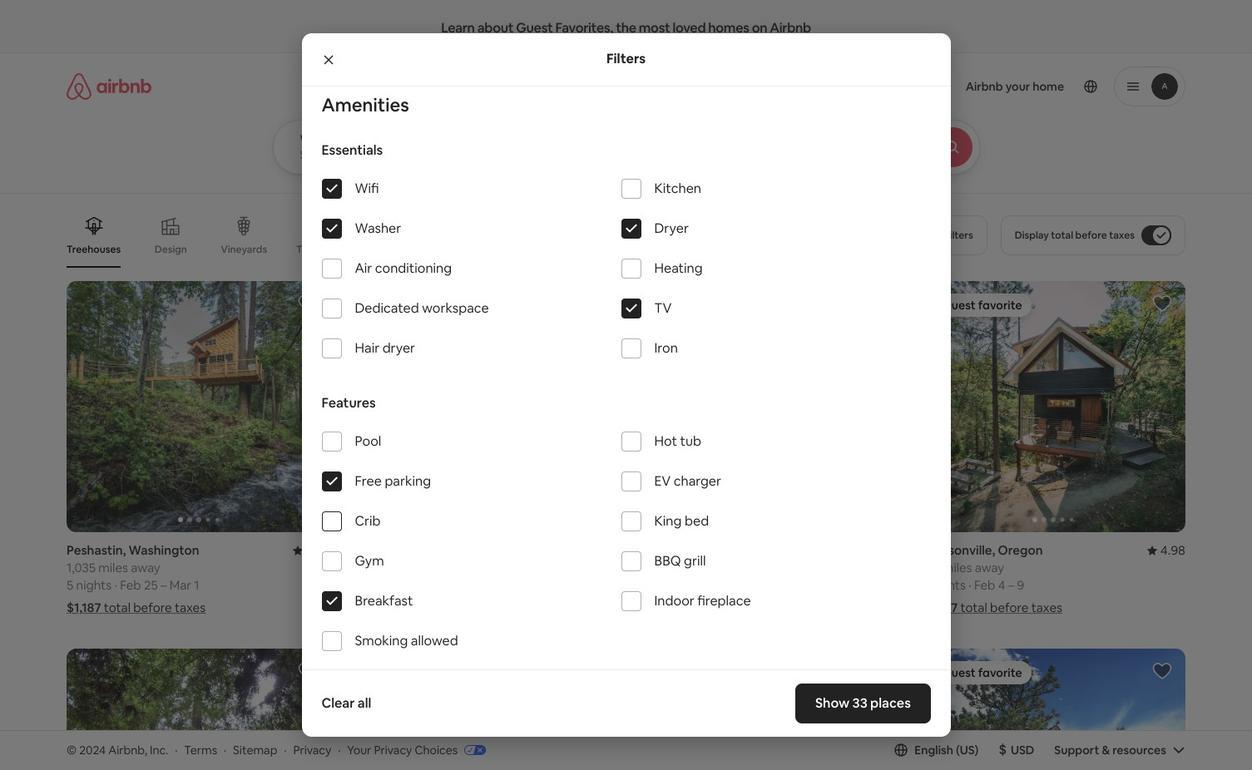 Task type: locate. For each thing, give the bounding box(es) containing it.
free
[[355, 473, 382, 490]]

2 – from the left
[[439, 578, 445, 593]]

add to wishlist: lyons, colorado image
[[1152, 662, 1172, 682]]

4.98 out of 5 average rating image
[[1147, 543, 1185, 558]]

feb down jacksonville,
[[974, 578, 995, 593]]

dryer
[[382, 339, 415, 357]]

©
[[67, 743, 77, 758]]

1 horizontal spatial 9
[[1017, 578, 1024, 593]]

mar
[[169, 578, 191, 593], [405, 578, 426, 593]]

add to wishlist: white salmon, washington image
[[583, 662, 603, 682]]

total inside "occidental, california 508 miles away 5 nights · mar 3 – 8 $3,971 total before taxes"
[[391, 600, 418, 616]]

· down jacksonville,
[[968, 578, 971, 593]]

total up smoking allowed
[[391, 600, 418, 616]]

3 nights from the left
[[646, 578, 681, 593]]

guest
[[516, 19, 553, 36]]

5 for 1,035
[[67, 578, 73, 593]]

9 inside cave junction, oregon 737 miles away 5 nights · feb 4 – 9 $1,124 total before taxes
[[732, 578, 740, 593]]

miles down jacksonville,
[[942, 560, 972, 576]]

2 9 from the left
[[1017, 578, 1024, 593]]

your privacy choices link
[[347, 743, 486, 759]]

1 nights from the left
[[76, 578, 112, 593]]

1 miles from the left
[[98, 560, 128, 576]]

4 nights from the left
[[930, 578, 966, 593]]

indoor
[[654, 592, 694, 610]]

iron
[[654, 339, 678, 357]]

5 inside cave junction, oregon 737 miles away 5 nights · feb 4 – 9 $1,124 total before taxes
[[636, 578, 643, 593]]

3 – from the left
[[723, 578, 730, 593]]

miles for 1,035
[[98, 560, 128, 576]]

$1,124
[[636, 600, 671, 616]]

online
[[649, 77, 689, 95]]

total right $1,187
[[104, 600, 131, 616]]

1 away from the left
[[131, 560, 160, 576]]

3 5 from the left
[[636, 578, 643, 593]]

1 mar from the left
[[169, 578, 191, 593]]

experiences down filters
[[546, 77, 620, 95]]

privacy link
[[293, 743, 331, 758]]

2 experiences from the left
[[692, 77, 766, 95]]

occidental, california 508 miles away 5 nights · mar 3 – 8 $3,971 total before taxes
[[351, 543, 493, 616]]

stays button
[[471, 68, 531, 105]]

feb inside 'jacksonville, oregon 721 miles away 5 nights · feb 4 – 9 $1,027 total before taxes'
[[974, 578, 995, 593]]

1 privacy from the left
[[293, 743, 331, 758]]

5 inside "occidental, california 508 miles away 5 nights · mar 3 – 8 $3,971 total before taxes"
[[351, 578, 358, 593]]

cabins
[[618, 243, 650, 256]]

nights inside peshastin, washington 1,035 miles away 5 nights · feb 25 – mar 1 $1,187 total before taxes
[[76, 578, 112, 593]]

bed
[[685, 513, 709, 530]]

2 oregon from the left
[[998, 543, 1043, 558]]

show
[[588, 669, 618, 684], [815, 695, 849, 712]]

nights down 508
[[361, 578, 396, 593]]

miles down peshastin,
[[98, 560, 128, 576]]

away up '25'
[[131, 560, 160, 576]]

None search field
[[272, 53, 1025, 175]]

0 horizontal spatial mar
[[169, 578, 191, 593]]

features
[[322, 394, 376, 412]]

508
[[351, 560, 373, 576]]

away inside 'jacksonville, oregon 721 miles away 5 nights · feb 4 – 9 $1,027 total before taxes'
[[975, 560, 1004, 576]]

2 horizontal spatial feb
[[974, 578, 995, 593]]

0 horizontal spatial show
[[588, 669, 618, 684]]

show left map
[[588, 669, 618, 684]]

gym
[[355, 552, 384, 570]]

hair dryer
[[355, 339, 415, 357]]

1 oregon from the left
[[726, 543, 771, 558]]

miles inside 'jacksonville, oregon 721 miles away 5 nights · feb 4 – 9 $1,027 total before taxes'
[[942, 560, 972, 576]]

inc.
[[150, 743, 168, 758]]

– inside peshastin, washington 1,035 miles away 5 nights · feb 25 – mar 1 $1,187 total before taxes
[[160, 578, 167, 593]]

show inside show 33 places link
[[815, 695, 849, 712]]

choices
[[415, 743, 458, 758]]

learn about guest favorites, the most loved homes on airbnb
[[441, 19, 811, 36]]

english (us)
[[915, 743, 979, 758]]

mar left 3
[[405, 578, 426, 593]]

· left 3
[[399, 578, 402, 593]]

1 horizontal spatial 4
[[998, 578, 1005, 593]]

jacksonville, oregon 721 miles away 5 nights · feb 4 – 9 $1,027 total before taxes
[[921, 543, 1062, 616]]

away inside "occidental, california 508 miles away 5 nights · mar 3 – 8 $3,971 total before taxes"
[[408, 560, 438, 576]]

–
[[160, 578, 167, 593], [439, 578, 445, 593], [723, 578, 730, 593], [1008, 578, 1014, 593]]

add to wishlist: peshastin, washington image
[[298, 294, 318, 314]]

what can we help you find? tab list
[[471, 68, 635, 105]]

air conditioning
[[355, 260, 452, 277]]

2 miles from the left
[[376, 560, 405, 576]]

· inside "occidental, california 508 miles away 5 nights · mar 3 – 8 $3,971 total before taxes"
[[399, 578, 402, 593]]

1 horizontal spatial mar
[[405, 578, 426, 593]]

before down '25'
[[133, 600, 172, 616]]

0 horizontal spatial oregon
[[726, 543, 771, 558]]

5 inside 'jacksonville, oregon 721 miles away 5 nights · feb 4 – 9 $1,027 total before taxes'
[[921, 578, 928, 593]]

0 horizontal spatial feb
[[120, 578, 141, 593]]

on
[[752, 19, 767, 36]]

feb for 721 miles away
[[974, 578, 995, 593]]

1 horizontal spatial feb
[[689, 578, 711, 593]]

group
[[67, 203, 900, 268], [67, 281, 331, 533], [351, 281, 616, 533], [636, 281, 901, 533], [921, 281, 1185, 533], [67, 649, 331, 770], [351, 649, 616, 770], [636, 649, 901, 770], [921, 649, 1185, 770]]

away
[[131, 560, 160, 576], [408, 560, 438, 576], [692, 560, 721, 576], [975, 560, 1004, 576]]

4 5 from the left
[[921, 578, 928, 593]]

wifi
[[355, 180, 379, 197]]

8
[[448, 578, 455, 593]]

oregon inside cave junction, oregon 737 miles away 5 nights · feb 4 – 9 $1,124 total before taxes
[[726, 543, 771, 558]]

design
[[154, 243, 187, 256]]

feb down grill
[[689, 578, 711, 593]]

&
[[1102, 743, 1110, 758]]

total right $1,124
[[673, 600, 700, 616]]

2 nights from the left
[[361, 578, 396, 593]]

nights down 737
[[646, 578, 681, 593]]

junction,
[[668, 543, 723, 558]]

dedicated workspace
[[355, 300, 489, 317]]

1 horizontal spatial privacy
[[374, 743, 412, 758]]

before
[[1075, 229, 1107, 242], [133, 600, 172, 616], [420, 600, 459, 616], [703, 600, 742, 616], [990, 600, 1029, 616]]

1 feb from the left
[[120, 578, 141, 593]]

4.98
[[1160, 543, 1185, 558]]

1 5 from the left
[[67, 578, 73, 593]]

3 away from the left
[[692, 560, 721, 576]]

show inside the show map button
[[588, 669, 618, 684]]

1 horizontal spatial experiences
[[692, 77, 766, 95]]

1 experiences from the left
[[546, 77, 620, 95]]

peshastin, washington 1,035 miles away 5 nights · feb 25 – mar 1 $1,187 total before taxes
[[67, 543, 206, 616]]

0 horizontal spatial experiences
[[546, 77, 620, 95]]

0 horizontal spatial 4
[[713, 578, 721, 593]]

none search field containing stays
[[272, 53, 1025, 175]]

0 horizontal spatial privacy
[[293, 743, 331, 758]]

before right 'display'
[[1075, 229, 1107, 242]]

·
[[114, 578, 117, 593], [399, 578, 402, 593], [684, 578, 687, 593], [968, 578, 971, 593], [175, 743, 178, 758], [224, 743, 226, 758], [284, 743, 287, 758], [338, 743, 341, 758]]

1 vertical spatial show
[[815, 695, 849, 712]]

miles right 737
[[659, 560, 689, 576]]

1 9 from the left
[[732, 578, 740, 593]]

5 down 508
[[351, 578, 358, 593]]

$3,971
[[351, 600, 388, 616]]

5 for 721
[[921, 578, 928, 593]]

nights for 721
[[930, 578, 966, 593]]

miles for 508
[[376, 560, 405, 576]]

miles inside peshastin, washington 1,035 miles away 5 nights · feb 25 – mar 1 $1,187 total before taxes
[[98, 560, 128, 576]]

nights inside "occidental, california 508 miles away 5 nights · mar 3 – 8 $3,971 total before taxes"
[[361, 578, 396, 593]]

grill
[[684, 552, 706, 570]]

hot tub
[[654, 433, 701, 450]]

miles down occidental,
[[376, 560, 405, 576]]

nights up $1,027
[[930, 578, 966, 593]]

your
[[347, 743, 371, 758]]

before right $1,027
[[990, 600, 1029, 616]]

smoking allowed
[[355, 632, 458, 650]]

sitemap link
[[233, 743, 277, 758]]

mar left 1
[[169, 578, 191, 593]]

away down the junction,
[[692, 560, 721, 576]]

5 down the '1,035' at the left of page
[[67, 578, 73, 593]]

0 vertical spatial show
[[588, 669, 618, 684]]

tv
[[654, 300, 672, 317]]

away up 3
[[408, 560, 438, 576]]

mar inside peshastin, washington 1,035 miles away 5 nights · feb 25 – mar 1 $1,187 total before taxes
[[169, 578, 191, 593]]

9
[[732, 578, 740, 593], [1017, 578, 1024, 593]]

· down bbq grill on the bottom right of page
[[684, 578, 687, 593]]

1 horizontal spatial show
[[815, 695, 849, 712]]

33
[[852, 695, 867, 712]]

away for peshastin,
[[131, 560, 160, 576]]

oregon inside 'jacksonville, oregon 721 miles away 5 nights · feb 4 – 9 $1,027 total before taxes'
[[998, 543, 1043, 558]]

miles inside "occidental, california 508 miles away 5 nights · mar 3 – 8 $3,971 total before taxes"
[[376, 560, 405, 576]]

5 inside peshastin, washington 1,035 miles away 5 nights · feb 25 – mar 1 $1,187 total before taxes
[[67, 578, 73, 593]]

2 4 from the left
[[998, 578, 1005, 593]]

4 miles from the left
[[942, 560, 972, 576]]

· left '25'
[[114, 578, 117, 593]]

feb inside peshastin, washington 1,035 miles away 5 nights · feb 25 – mar 1 $1,187 total before taxes
[[120, 578, 141, 593]]

– inside "occidental, california 508 miles away 5 nights · mar 3 – 8 $3,971 total before taxes"
[[439, 578, 445, 593]]

2 5 from the left
[[351, 578, 358, 593]]

taxes inside cave junction, oregon 737 miles away 5 nights · feb 4 – 9 $1,124 total before taxes
[[744, 600, 775, 616]]

support
[[1054, 743, 1099, 758]]

away inside peshastin, washington 1,035 miles away 5 nights · feb 25 – mar 1 $1,187 total before taxes
[[131, 560, 160, 576]]

clear
[[322, 695, 355, 712]]

total inside 'jacksonville, oregon 721 miles away 5 nights · feb 4 – 9 $1,027 total before taxes'
[[960, 600, 987, 616]]

3
[[429, 578, 436, 593]]

– inside 'jacksonville, oregon 721 miles away 5 nights · feb 4 – 9 $1,027 total before taxes'
[[1008, 578, 1014, 593]]

· inside 'jacksonville, oregon 721 miles away 5 nights · feb 4 – 9 $1,027 total before taxes'
[[968, 578, 971, 593]]

5 down 737
[[636, 578, 643, 593]]

nights for 508
[[361, 578, 396, 593]]

show left 33
[[815, 695, 849, 712]]

before inside 'jacksonville, oregon 721 miles away 5 nights · feb 4 – 9 $1,027 total before taxes'
[[990, 600, 1029, 616]]

· left your
[[338, 743, 341, 758]]

total
[[1051, 229, 1073, 242], [104, 600, 131, 616], [391, 600, 418, 616], [673, 600, 700, 616], [960, 600, 987, 616]]

where
[[300, 132, 331, 146]]

2 feb from the left
[[689, 578, 711, 593]]

3 feb from the left
[[974, 578, 995, 593]]

5 down 721
[[921, 578, 928, 593]]

oregon right the junction,
[[726, 543, 771, 558]]

4 – from the left
[[1008, 578, 1014, 593]]

trending
[[296, 243, 338, 256]]

all
[[358, 695, 371, 712]]

total right $1,027
[[960, 600, 987, 616]]

experiences button
[[531, 68, 635, 105]]

2 mar from the left
[[405, 578, 426, 593]]

privacy left your
[[293, 743, 331, 758]]

0 horizontal spatial 9
[[732, 578, 740, 593]]

taxes inside "occidental, california 508 miles away 5 nights · mar 3 – 8 $3,971 total before taxes"
[[462, 600, 493, 616]]

· left privacy "link"
[[284, 743, 287, 758]]

show for show map
[[588, 669, 618, 684]]

california
[[422, 543, 478, 558]]

1 4 from the left
[[713, 578, 721, 593]]

1 – from the left
[[160, 578, 167, 593]]

feb left '25'
[[120, 578, 141, 593]]

– for occidental,
[[439, 578, 445, 593]]

dedicated
[[355, 300, 419, 317]]

3 miles from the left
[[659, 560, 689, 576]]

show 33 places
[[815, 695, 911, 712]]

4 inside cave junction, oregon 737 miles away 5 nights · feb 4 – 9 $1,124 total before taxes
[[713, 578, 721, 593]]

away down jacksonville,
[[975, 560, 1004, 576]]

treehouses
[[67, 243, 121, 256]]

feb inside cave junction, oregon 737 miles away 5 nights · feb 4 – 9 $1,124 total before taxes
[[689, 578, 711, 593]]

oregon right jacksonville,
[[998, 543, 1043, 558]]

favorites,
[[555, 19, 613, 36]]

Where search field
[[300, 147, 481, 162]]

cave junction, oregon 737 miles away 5 nights · feb 4 – 9 $1,124 total before taxes
[[636, 543, 775, 616]]

show map button
[[571, 657, 681, 697]]

homes
[[708, 19, 749, 36]]

show 33 places link
[[795, 684, 931, 724]]

profile element
[[792, 53, 1185, 120]]

2 away from the left
[[408, 560, 438, 576]]

before inside cave junction, oregon 737 miles away 5 nights · feb 4 – 9 $1,124 total before taxes
[[703, 600, 742, 616]]

privacy right your
[[374, 743, 412, 758]]

charger
[[674, 473, 721, 490]]

nights inside 'jacksonville, oregon 721 miles away 5 nights · feb 4 – 9 $1,027 total before taxes'
[[930, 578, 966, 593]]

vineyards
[[221, 243, 267, 256]]

2024
[[79, 743, 106, 758]]

miles
[[98, 560, 128, 576], [376, 560, 405, 576], [659, 560, 689, 576], [942, 560, 972, 576]]

map
[[620, 669, 644, 684]]

nights down the '1,035' at the left of page
[[76, 578, 112, 593]]

4 away from the left
[[975, 560, 1004, 576]]

experiences down 'homes'
[[692, 77, 766, 95]]

1 horizontal spatial oregon
[[998, 543, 1043, 558]]

· inside cave junction, oregon 737 miles away 5 nights · feb 4 – 9 $1,124 total before taxes
[[684, 578, 687, 593]]

(us)
[[956, 743, 979, 758]]

5
[[67, 578, 73, 593], [351, 578, 358, 593], [636, 578, 643, 593], [921, 578, 928, 593]]

before down 3
[[420, 600, 459, 616]]

before right 'indoor'
[[703, 600, 742, 616]]

experiences
[[546, 77, 620, 95], [692, 77, 766, 95]]



Task type: vqa. For each thing, say whether or not it's contained in the screenshot.
workspace
yes



Task type: describe. For each thing, give the bounding box(es) containing it.
crib
[[355, 513, 381, 530]]

loved
[[673, 19, 706, 36]]

4.87
[[306, 543, 331, 558]]

learn about guest favorites, the most loved homes on airbnb link
[[434, 12, 818, 43]]

peshastin,
[[67, 543, 126, 558]]

before inside "occidental, california 508 miles away 5 nights · mar 3 – 8 $3,971 total before taxes"
[[420, 600, 459, 616]]

online experiences link
[[635, 68, 781, 105]]

dryer
[[654, 220, 689, 237]]

jacksonville,
[[921, 543, 995, 558]]

display
[[1015, 229, 1049, 242]]

support & resources button
[[1054, 743, 1185, 758]]

resources
[[1112, 743, 1166, 758]]

$1,027
[[921, 600, 958, 616]]

filters
[[606, 50, 646, 68]]

parking
[[385, 473, 431, 490]]

mar inside "occidental, california 508 miles away 5 nights · mar 3 – 8 $3,971 total before taxes"
[[405, 578, 426, 593]]

total inside cave junction, oregon 737 miles away 5 nights · feb 4 – 9 $1,124 total before taxes
[[673, 600, 700, 616]]

© 2024 airbnb, inc. ·
[[67, 743, 178, 758]]

total inside peshastin, washington 1,035 miles away 5 nights · feb 25 – mar 1 $1,187 total before taxes
[[104, 600, 131, 616]]

· inside peshastin, washington 1,035 miles away 5 nights · feb 25 – mar 1 $1,187 total before taxes
[[114, 578, 117, 593]]

filters dialog
[[302, 33, 950, 770]]

1
[[194, 578, 199, 593]]

taxes inside peshastin, washington 1,035 miles away 5 nights · feb 25 – mar 1 $1,187 total before taxes
[[175, 600, 206, 616]]

721
[[921, 560, 940, 576]]

clear all button
[[313, 687, 380, 720]]

miles for 721
[[942, 560, 972, 576]]

nights for 1,035
[[76, 578, 112, 593]]

add to wishlist: watsonville, california image
[[867, 662, 887, 682]]

add to wishlist: watsonville, california image
[[298, 662, 318, 682]]

nights inside cave junction, oregon 737 miles away 5 nights · feb 4 – 9 $1,124 total before taxes
[[646, 578, 681, 593]]

online experiences
[[649, 77, 766, 95]]

fireplace
[[697, 592, 751, 610]]

before inside peshastin, washington 1,035 miles away 5 nights · feb 25 – mar 1 $1,187 total before taxes
[[133, 600, 172, 616]]

support & resources
[[1054, 743, 1166, 758]]

– inside cave junction, oregon 737 miles away 5 nights · feb 4 – 9 $1,124 total before taxes
[[723, 578, 730, 593]]

essentials
[[322, 141, 383, 159]]

hair
[[355, 339, 379, 357]]

amenities
[[322, 93, 409, 117]]

most
[[639, 19, 670, 36]]

stays
[[484, 77, 518, 95]]

airbnb,
[[108, 743, 147, 758]]

$ usd
[[999, 741, 1034, 759]]

experiences inside button
[[546, 77, 620, 95]]

terms link
[[184, 743, 217, 758]]

– for peshastin,
[[160, 578, 167, 593]]

5 for 508
[[351, 578, 358, 593]]

group containing treehouses
[[67, 203, 900, 268]]

about
[[477, 19, 513, 36]]

king bed
[[654, 513, 709, 530]]

· right inc. at left
[[175, 743, 178, 758]]

terms
[[184, 743, 217, 758]]

4.87 out of 5 average rating image
[[293, 543, 331, 558]]

· right terms link at the left of the page
[[224, 743, 226, 758]]

learn
[[441, 19, 475, 36]]

air
[[355, 260, 372, 277]]

breakfast
[[355, 592, 413, 610]]

$
[[999, 741, 1007, 759]]

your privacy choices
[[347, 743, 458, 758]]

9 inside 'jacksonville, oregon 721 miles away 5 nights · feb 4 – 9 $1,027 total before taxes'
[[1017, 578, 1024, 593]]

english
[[915, 743, 953, 758]]

english (us) button
[[895, 743, 979, 758]]

terms · sitemap · privacy ·
[[184, 743, 341, 758]]

places
[[870, 695, 911, 712]]

pool
[[355, 433, 381, 450]]

indoor fireplace
[[654, 592, 751, 610]]

away for jacksonville,
[[975, 560, 1004, 576]]

show map
[[588, 669, 644, 684]]

experiences inside online experiences link
[[692, 77, 766, 95]]

sitemap
[[233, 743, 277, 758]]

ev
[[654, 473, 671, 490]]

airbnb
[[770, 19, 811, 36]]

tub
[[680, 433, 701, 450]]

ev charger
[[654, 473, 721, 490]]

737
[[636, 560, 656, 576]]

free parking
[[355, 473, 431, 490]]

bbq
[[654, 552, 681, 570]]

bbq grill
[[654, 552, 706, 570]]

total right 'display'
[[1051, 229, 1073, 242]]

usd
[[1011, 743, 1034, 758]]

washer
[[355, 220, 401, 237]]

add to wishlist: jacksonville, oregon image
[[1152, 294, 1172, 314]]

show for show 33 places
[[815, 695, 849, 712]]

– for jacksonville,
[[1008, 578, 1014, 593]]

hot
[[654, 433, 677, 450]]

the
[[616, 19, 636, 36]]

away for occidental,
[[408, 560, 438, 576]]

miles inside cave junction, oregon 737 miles away 5 nights · feb 4 – 9 $1,124 total before taxes
[[659, 560, 689, 576]]

display total before taxes
[[1015, 229, 1135, 242]]

feb for 1,035 miles away
[[120, 578, 141, 593]]

4 inside 'jacksonville, oregon 721 miles away 5 nights · feb 4 – 9 $1,027 total before taxes'
[[998, 578, 1005, 593]]

king
[[654, 513, 682, 530]]

occidental,
[[351, 543, 419, 558]]

away inside cave junction, oregon 737 miles away 5 nights · feb 4 – 9 $1,124 total before taxes
[[692, 560, 721, 576]]

2 privacy from the left
[[374, 743, 412, 758]]

stays tab panel
[[272, 120, 1025, 175]]

cave
[[636, 543, 666, 558]]

taxes inside 'jacksonville, oregon 721 miles away 5 nights · feb 4 – 9 $1,027 total before taxes'
[[1031, 600, 1062, 616]]

clear all
[[322, 695, 371, 712]]

1,035
[[67, 560, 96, 576]]

washington
[[129, 543, 199, 558]]

kitchen
[[654, 180, 701, 197]]



